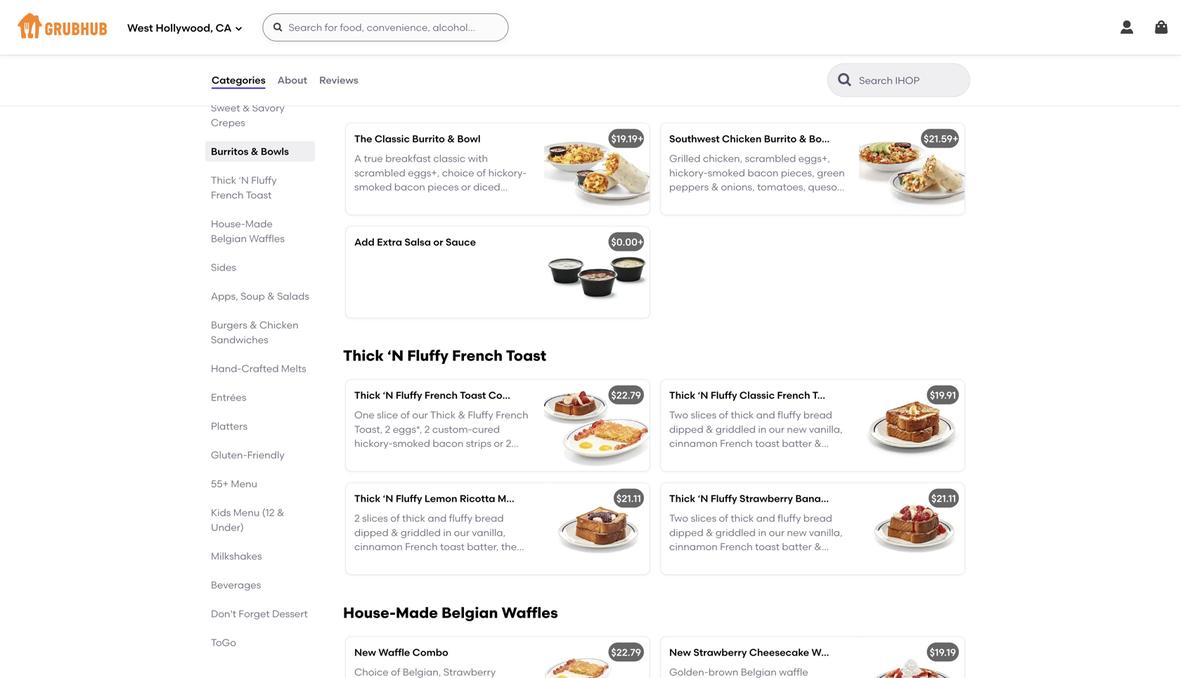 Task type: vqa. For each thing, say whether or not it's contained in the screenshot.
WINGS inside the wings - 30 & 50 piece
no



Task type: describe. For each thing, give the bounding box(es) containing it.
sweet
[[211, 102, 240, 114]]

slices for two slices of thick and fluffy bread dipped & griddled in our new vanilla, cinnamon french toast batter & topped with strawberries & bananas.
[[691, 513, 717, 525]]

kids
[[211, 507, 231, 519]]

powdered
[[771, 452, 819, 464]]

new for french
[[787, 424, 807, 436]]

cured
[[472, 424, 500, 436]]

categories button
[[211, 55, 266, 105]]

platters tab
[[211, 419, 309, 434]]

milkshakes tab
[[211, 549, 309, 564]]

topped for thick 'n fluffy lemon ricotta mixed berry french toast
[[669, 556, 705, 567]]

rolled
[[747, 0, 774, 11]]

french right banana
[[836, 493, 869, 505]]

reviews button
[[319, 55, 359, 105]]

fluffy left lemon
[[396, 493, 422, 505]]

55+
[[211, 478, 229, 490]]

with inside 4 crepes folded & topped with fresh strawberries. add a squeeze of lemon for an extra zing!
[[477, 0, 497, 11]]

0 horizontal spatial svg image
[[234, 24, 243, 33]]

burgers & chicken sandwiches
[[211, 319, 299, 346]]

under)
[[211, 522, 244, 534]]

tomatoes.
[[669, 42, 718, 53]]

extra
[[417, 27, 441, 39]]

sides
[[211, 262, 236, 274]]

bread for french
[[804, 409, 832, 421]]

dessert
[[272, 608, 308, 620]]

pork
[[354, 452, 376, 464]]

entrées
[[211, 392, 246, 404]]

our for thick 'n fluffy french toast combo
[[769, 424, 785, 436]]

french inside tab
[[211, 189, 244, 201]]

menu for 55+
[[231, 478, 257, 490]]

burrito for classic
[[412, 133, 445, 145]]

$21.59 +
[[924, 133, 959, 145]]

& inside sweet & savory crepes
[[243, 102, 250, 114]]

with inside 'two slices of thick and fluffy bread dipped & griddled in our new vanilla, cinnamon french toast batter & topped with strawberries & bananas.'
[[707, 556, 727, 567]]

fluffy up slice
[[396, 389, 422, 401]]

french inside 'two slices of thick and fluffy bread dipped & griddled in our new vanilla, cinnamon french toast batter & topped with strawberries & bananas.'
[[720, 541, 753, 553]]

fluffy inside one slice of our thick & fluffy french toast, 2 eggs*, 2 custom-cured hickory-smoked bacon strips or 2 pork sausage links & golden hash browns.
[[468, 409, 493, 421]]

cinnamon for strawberries
[[669, 541, 718, 553]]

platters
[[211, 420, 248, 432]]

apps, soup & salads
[[211, 290, 309, 302]]

1 horizontal spatial svg image
[[1119, 19, 1136, 36]]

$21.59
[[924, 133, 953, 145]]

house-made belgian waffles tab
[[211, 217, 309, 246]]

lemon
[[425, 493, 457, 505]]

main navigation navigation
[[0, 0, 1181, 55]]

forget
[[239, 608, 270, 620]]

the classic burrito & bowl
[[354, 133, 481, 145]]

add extra salsa or sauce
[[354, 236, 476, 248]]

$21.11 for thick 'n fluffy strawberry banana french toast
[[932, 493, 956, 505]]

southwest chicken burrito & bowl
[[669, 133, 833, 145]]

sausage
[[378, 452, 419, 464]]

gluten-
[[211, 449, 247, 461]]

belgian inside house-made belgian waffles
[[211, 233, 247, 245]]

in for butter
[[758, 424, 767, 436]]

thick 'n fluffy strawberry banana french toast image
[[859, 483, 965, 575]]

one
[[354, 409, 375, 421]]

slices for two slices of thick and fluffy bread dipped & griddled in our new vanilla, cinnamon french toast batter & topped with butter & powdered sugar.
[[691, 409, 717, 421]]

sides tab
[[211, 260, 309, 275]]

'n inside thick 'n fluffy french toast tab
[[239, 174, 249, 186]]

2 waffle from the left
[[812, 647, 843, 659]]

new strawberry cheesecake waffle
[[669, 647, 843, 659]]

two slices of thick and fluffy bread dipped & griddled in our new vanilla, cinnamon french toast batter & topped with butter & powdered sugar.
[[669, 409, 843, 478]]

and for strawberry
[[756, 513, 775, 525]]

1 vertical spatial house-
[[343, 604, 396, 622]]

0 horizontal spatial svg image
[[272, 22, 284, 33]]

don't forget dessert
[[211, 608, 308, 620]]

mixed
[[498, 493, 527, 505]]

new for new waffle combo
[[354, 647, 376, 659]]

1 horizontal spatial svg image
[[1153, 19, 1170, 36]]

ricotta
[[460, 493, 495, 505]]

fluffy up two slices of thick and fluffy bread dipped & griddled in our new vanilla, cinnamon french toast batter & topped with butter & powdered sugar.
[[711, 389, 737, 401]]

crepes
[[211, 117, 245, 129]]

0 horizontal spatial or
[[433, 236, 443, 248]]

'n for thick 'n fluffy lemon ricotta mixed berry french toast
[[383, 493, 393, 505]]

burritos & bowls tab
[[211, 144, 309, 159]]

bananas.
[[669, 570, 714, 582]]

$19.19 for $19.19 +
[[611, 133, 638, 145]]

ca
[[216, 22, 232, 35]]

french up the thick 'n fluffy french toast combo
[[452, 347, 503, 365]]

nut-
[[711, 13, 731, 25]]

strips
[[466, 438, 491, 450]]

burrito for chicken
[[764, 133, 797, 145]]

soup
[[241, 290, 265, 302]]

eggs*,
[[393, 424, 422, 436]]

savory
[[252, 102, 285, 114]]

browns.
[[354, 466, 391, 478]]

salsa
[[405, 236, 431, 248]]

with inside two slices of thick and fluffy bread dipped & griddled in our new vanilla, cinnamon french toast batter & topped with butter & powdered sugar.
[[707, 452, 727, 464]]

1 horizontal spatial thick 'n fluffy french toast
[[343, 347, 546, 365]]

pesto,
[[752, 13, 781, 25]]

bacon
[[433, 438, 464, 450]]

squeeze
[[449, 13, 488, 25]]

add extra salsa or sauce image
[[544, 227, 650, 318]]

with inside 2 crepes filled & rolled with grilled chicken, nut-free pesto, jack & cheddar cheese & roasted cherry tomatoes.
[[776, 0, 796, 11]]

friendly
[[247, 449, 285, 461]]

thick 'n fluffy classic french toast image
[[859, 380, 965, 471]]

about button
[[277, 55, 308, 105]]

1 vertical spatial waffles
[[502, 604, 558, 622]]

strawberries.
[[354, 13, 416, 25]]

berry
[[529, 493, 554, 505]]

togo
[[211, 637, 236, 649]]

sweet & savory crepes
[[211, 102, 285, 129]]

thick 'n fluffy lemon ricotta mixed berry french toast
[[354, 493, 618, 505]]

new for new strawberry cheesecake waffle
[[669, 647, 691, 659]]

Search IHOP search field
[[858, 74, 965, 87]]

thick 'n fluffy french toast combo image
[[544, 380, 650, 471]]

1 vertical spatial strawberry
[[694, 647, 747, 659]]

2 down slice
[[385, 424, 391, 436]]

griddled for strawberries
[[716, 527, 756, 539]]

2 crepes filled & rolled with grilled chicken, nut-free pesto, jack & cheddar cheese & roasted cherry tomatoes. button
[[661, 0, 965, 61]]

custom-
[[432, 424, 472, 436]]

banana
[[796, 493, 834, 505]]

don't
[[211, 608, 236, 620]]

thick for classic
[[731, 409, 754, 421]]

thick 'n fluffy classic french toast
[[669, 389, 839, 401]]

new waffle combo
[[354, 647, 448, 659]]

toast inside thick 'n fluffy french toast
[[246, 189, 272, 201]]

batter for butter
[[782, 438, 812, 450]]

kids menu (12 & under) tab
[[211, 506, 309, 535]]

waffles inside house-made belgian waffles
[[249, 233, 285, 245]]

0 horizontal spatial classic
[[375, 133, 410, 145]]

kids menu (12 & under)
[[211, 507, 284, 534]]

2 crepes filled & rolled with grilled chicken, nut-free pesto, jack & cheddar cheese & roasted cherry tomatoes.
[[669, 0, 828, 53]]

in for strawberries
[[758, 527, 767, 539]]

search icon image
[[837, 72, 854, 89]]

menu for kids
[[233, 507, 260, 519]]

smoked
[[393, 438, 430, 450]]

hollywood,
[[156, 22, 213, 35]]

topped for thick 'n fluffy french toast combo
[[669, 452, 705, 464]]

new waffle combo image
[[544, 637, 650, 679]]

burritos inside tab
[[211, 146, 249, 158]]

zing!
[[444, 27, 466, 39]]

an
[[402, 27, 414, 39]]

crafted
[[242, 363, 279, 375]]

bread for banana
[[804, 513, 832, 525]]

salads
[[277, 290, 309, 302]]

$0.00
[[611, 236, 638, 248]]

$19.19 for $19.19
[[930, 647, 956, 659]]

sandwiches
[[211, 334, 268, 346]]

hand-crafted melts
[[211, 363, 306, 375]]

hand-
[[211, 363, 242, 375]]

1 waffle from the left
[[379, 647, 410, 659]]

fresh berry crepes image
[[544, 0, 650, 61]]

burgers
[[211, 319, 247, 331]]

gluten-friendly tab
[[211, 448, 309, 463]]

french up two slices of thick and fluffy bread dipped & griddled in our new vanilla, cinnamon french toast batter & topped with butter & powdered sugar.
[[777, 389, 810, 401]]

french inside two slices of thick and fluffy bread dipped & griddled in our new vanilla, cinnamon french toast batter & topped with butter & powdered sugar.
[[720, 438, 753, 450]]

sugar.
[[669, 466, 698, 478]]

hand-crafted melts tab
[[211, 361, 309, 376]]

strawberries
[[729, 556, 788, 567]]

new for banana
[[787, 527, 807, 539]]

& inside 4 crepes folded & topped with fresh strawberries. add a squeeze of lemon for an extra zing!
[[430, 0, 437, 11]]



Task type: locate. For each thing, give the bounding box(es) containing it.
+ for $21.59
[[953, 133, 959, 145]]

strawberry down butter
[[740, 493, 793, 505]]

1 horizontal spatial house-
[[343, 604, 396, 622]]

0 vertical spatial waffles
[[249, 233, 285, 245]]

1 vertical spatial and
[[756, 513, 775, 525]]

1 vertical spatial $22.79
[[611, 647, 641, 659]]

0 horizontal spatial $19.19
[[611, 133, 638, 145]]

vanilla, down banana
[[809, 527, 843, 539]]

waffle
[[379, 647, 410, 659], [812, 647, 843, 659]]

0 horizontal spatial bowl
[[457, 133, 481, 145]]

2 thick from the top
[[731, 513, 754, 525]]

toast inside two slices of thick and fluffy bread dipped & griddled in our new vanilla, cinnamon french toast batter & topped with butter & powdered sugar.
[[755, 438, 780, 450]]

1 horizontal spatial made
[[396, 604, 438, 622]]

2 fluffy from the top
[[778, 513, 801, 525]]

2 and from the top
[[756, 513, 775, 525]]

french up butter
[[720, 438, 753, 450]]

batter up powdered
[[782, 438, 812, 450]]

55+ menu
[[211, 478, 257, 490]]

burritos & bowls
[[343, 90, 464, 108], [211, 146, 289, 158]]

1 $22.79 from the top
[[611, 389, 641, 401]]

of down thick 'n fluffy strawberry banana french toast
[[719, 513, 728, 525]]

hash
[[489, 452, 512, 464]]

french up "strawberries"
[[720, 541, 753, 553]]

our inside two slices of thick and fluffy bread dipped & griddled in our new vanilla, cinnamon french toast batter & topped with butter & powdered sugar.
[[769, 424, 785, 436]]

menu right 55+
[[231, 478, 257, 490]]

0 horizontal spatial new
[[354, 647, 376, 659]]

reviews
[[319, 74, 358, 86]]

apps,
[[211, 290, 238, 302]]

cheese
[[713, 27, 747, 39]]

thick
[[731, 409, 754, 421], [731, 513, 754, 525]]

1 vertical spatial slices
[[691, 513, 717, 525]]

with up squeeze
[[477, 0, 497, 11]]

2 dipped from the top
[[669, 527, 704, 539]]

2 in from the top
[[758, 527, 767, 539]]

for
[[387, 27, 400, 39]]

our up eggs*,
[[412, 409, 428, 421]]

& inside burgers & chicken sandwiches
[[250, 319, 257, 331]]

with up the bananas.
[[707, 556, 727, 567]]

griddled for butter
[[716, 424, 756, 436]]

categories
[[212, 74, 266, 86]]

1 vertical spatial thick
[[731, 513, 754, 525]]

2 cinnamon from the top
[[669, 541, 718, 553]]

0 vertical spatial classic
[[375, 133, 410, 145]]

1 batter from the top
[[782, 438, 812, 450]]

west hollywood, ca
[[127, 22, 232, 35]]

fluffy for french
[[778, 409, 801, 421]]

1 vertical spatial dipped
[[669, 527, 704, 539]]

0 vertical spatial $22.79
[[611, 389, 641, 401]]

belgian
[[211, 233, 247, 245], [442, 604, 498, 622]]

1 vertical spatial vanilla,
[[809, 527, 843, 539]]

gluten-friendly
[[211, 449, 285, 461]]

burritos & bowls inside tab
[[211, 146, 289, 158]]

0 vertical spatial fluffy
[[778, 409, 801, 421]]

4
[[354, 0, 360, 11]]

of inside 4 crepes folded & topped with fresh strawberries. add a squeeze of lemon for an extra zing!
[[491, 13, 500, 25]]

fluffy down thick 'n fluffy strawberry banana french toast
[[778, 513, 801, 525]]

$21.11
[[617, 493, 641, 505], [932, 493, 956, 505]]

classic
[[375, 133, 410, 145], [740, 389, 775, 401]]

griddled up "strawberries"
[[716, 527, 756, 539]]

1 bread from the top
[[804, 409, 832, 421]]

a
[[440, 13, 447, 25]]

menu inside 'tab'
[[231, 478, 257, 490]]

2 crepes from the left
[[677, 0, 710, 11]]

milkshakes
[[211, 551, 262, 563]]

of down thick 'n fluffy classic french toast
[[719, 409, 728, 421]]

french right the berry
[[557, 493, 590, 505]]

1 horizontal spatial bowls
[[420, 90, 464, 108]]

cinnamon up the bananas.
[[669, 541, 718, 553]]

entrées tab
[[211, 390, 309, 405]]

cinnamon inside 'two slices of thick and fluffy bread dipped & griddled in our new vanilla, cinnamon french toast batter & topped with strawberries & bananas.'
[[669, 541, 718, 553]]

+ for $0.00
[[638, 236, 644, 248]]

in inside 'two slices of thick and fluffy bread dipped & griddled in our new vanilla, cinnamon french toast batter & topped with strawberries & bananas.'
[[758, 527, 767, 539]]

4 crepes folded & topped with fresh strawberries. add a squeeze of lemon for an extra zing!
[[354, 0, 523, 39]]

0 horizontal spatial made
[[245, 218, 273, 230]]

dipped for two slices of thick and fluffy bread dipped & griddled in our new vanilla, cinnamon french toast batter & topped with strawberries & bananas.
[[669, 527, 704, 539]]

made inside house-made belgian waffles
[[245, 218, 273, 230]]

one slice of our thick & fluffy french toast, 2 eggs*, 2 custom-cured hickory-smoked bacon strips or 2 pork sausage links & golden hash browns.
[[354, 409, 529, 478]]

1 vertical spatial classic
[[740, 389, 775, 401]]

of
[[491, 13, 500, 25], [401, 409, 410, 421], [719, 409, 728, 421], [719, 513, 728, 525]]

'n
[[239, 174, 249, 186], [387, 347, 404, 365], [383, 389, 393, 401], [698, 389, 708, 401], [383, 493, 393, 505], [698, 493, 708, 505]]

of up eggs*,
[[401, 409, 410, 421]]

dipped for two slices of thick and fluffy bread dipped & griddled in our new vanilla, cinnamon french toast batter & topped with butter & powdered sugar.
[[669, 424, 704, 436]]

and
[[756, 409, 775, 421], [756, 513, 775, 525]]

add inside 4 crepes folded & topped with fresh strawberries. add a squeeze of lemon for an extra zing!
[[418, 13, 438, 25]]

2 batter from the top
[[782, 541, 812, 553]]

chicken right "southwest"
[[722, 133, 762, 145]]

fluffy down burritos & bowls tab
[[251, 174, 277, 186]]

2 two from the top
[[669, 513, 688, 525]]

the
[[354, 133, 372, 145]]

vanilla, for two slices of thick and fluffy bread dipped & griddled in our new vanilla, cinnamon french toast batter & topped with butter & powdered sugar.
[[809, 424, 843, 436]]

Search for food, convenience, alcohol... search field
[[263, 13, 509, 41]]

batter inside two slices of thick and fluffy bread dipped & griddled in our new vanilla, cinnamon french toast batter & topped with butter & powdered sugar.
[[782, 438, 812, 450]]

1 vertical spatial fluffy
[[778, 513, 801, 525]]

house-
[[211, 218, 245, 230], [343, 604, 396, 622]]

our up "strawberries"
[[769, 527, 785, 539]]

topped inside 4 crepes folded & topped with fresh strawberries. add a squeeze of lemon for an extra zing!
[[440, 0, 475, 11]]

1 horizontal spatial $21.11
[[932, 493, 956, 505]]

bowls up thick 'n fluffy french toast tab
[[261, 146, 289, 158]]

or up hash
[[494, 438, 504, 450]]

2 inside 2 crepes filled & rolled with grilled chicken, nut-free pesto, jack & cheddar cheese & roasted cherry tomatoes.
[[669, 0, 675, 11]]

and inside 'two slices of thick and fluffy bread dipped & griddled in our new vanilla, cinnamon french toast batter & topped with strawberries & bananas.'
[[756, 513, 775, 525]]

bread inside 'two slices of thick and fluffy bread dipped & griddled in our new vanilla, cinnamon french toast batter & topped with strawberries & bananas.'
[[804, 513, 832, 525]]

topped
[[440, 0, 475, 11], [669, 452, 705, 464], [669, 556, 705, 567]]

2 right eggs*,
[[425, 424, 430, 436]]

made down thick 'n fluffy french toast tab
[[245, 218, 273, 230]]

thick 'n fluffy french toast inside tab
[[211, 174, 277, 201]]

griddled inside 'two slices of thick and fluffy bread dipped & griddled in our new vanilla, cinnamon french toast batter & topped with strawberries & bananas.'
[[716, 527, 756, 539]]

1 vertical spatial our
[[769, 424, 785, 436]]

golden
[[454, 452, 487, 464]]

fresh
[[500, 0, 523, 11]]

1 horizontal spatial combo
[[489, 389, 524, 401]]

0 vertical spatial batter
[[782, 438, 812, 450]]

0 vertical spatial chicken
[[722, 133, 762, 145]]

1 horizontal spatial bowl
[[809, 133, 833, 145]]

classic up two slices of thick and fluffy bread dipped & griddled in our new vanilla, cinnamon french toast batter & topped with butter & powdered sugar.
[[740, 389, 775, 401]]

chicken inside burgers & chicken sandwiches
[[260, 319, 299, 331]]

thick inside tab
[[211, 174, 236, 186]]

add left extra
[[354, 236, 375, 248]]

thick 'n fluffy french toast up the thick 'n fluffy french toast combo
[[343, 347, 546, 365]]

french up custom-
[[425, 389, 458, 401]]

butter
[[729, 452, 759, 464]]

dipped
[[669, 424, 704, 436], [669, 527, 704, 539]]

fluffy inside tab
[[251, 174, 277, 186]]

&
[[430, 0, 437, 11], [737, 0, 745, 11], [806, 13, 813, 25], [749, 27, 757, 39], [405, 90, 417, 108], [243, 102, 250, 114], [447, 133, 455, 145], [799, 133, 807, 145], [251, 146, 258, 158], [267, 290, 275, 302], [250, 319, 257, 331], [458, 409, 466, 421], [706, 424, 713, 436], [814, 438, 822, 450], [444, 452, 451, 464], [761, 452, 768, 464], [277, 507, 284, 519], [706, 527, 713, 539], [814, 541, 822, 553], [790, 556, 798, 567]]

0 vertical spatial burritos
[[343, 90, 401, 108]]

in inside two slices of thick and fluffy bread dipped & griddled in our new vanilla, cinnamon french toast batter & topped with butter & powdered sugar.
[[758, 424, 767, 436]]

bowl for the classic burrito & bowl
[[457, 133, 481, 145]]

dipped up the bananas.
[[669, 527, 704, 539]]

1 fluffy from the top
[[778, 409, 801, 421]]

0 vertical spatial vanilla,
[[809, 424, 843, 436]]

0 horizontal spatial waffle
[[379, 647, 410, 659]]

cheddar
[[669, 27, 710, 39]]

2 bread from the top
[[804, 513, 832, 525]]

55+ menu tab
[[211, 477, 309, 492]]

burritos & bowls up the classic burrito & bowl
[[343, 90, 464, 108]]

1 vanilla, from the top
[[809, 424, 843, 436]]

toast up butter
[[755, 438, 780, 450]]

2 griddled from the top
[[716, 527, 756, 539]]

house-made belgian waffles inside tab
[[211, 218, 285, 245]]

topped up sugar. at the bottom
[[669, 452, 705, 464]]

0 vertical spatial house-made belgian waffles
[[211, 218, 285, 245]]

1 vertical spatial add
[[354, 236, 375, 248]]

the classic burrito & bowl image
[[544, 123, 650, 215]]

0 vertical spatial cinnamon
[[669, 438, 718, 450]]

0 horizontal spatial waffles
[[249, 233, 285, 245]]

new up powdered
[[787, 424, 807, 436]]

'n for thick 'n fluffy classic french toast
[[698, 389, 708, 401]]

thick 'n fluffy french toast down burritos & bowls tab
[[211, 174, 277, 201]]

1 toast from the top
[[755, 438, 780, 450]]

burritos & bowls down crepes at left top
[[211, 146, 289, 158]]

$19.19
[[611, 133, 638, 145], [930, 647, 956, 659]]

vanilla, up powdered
[[809, 424, 843, 436]]

dipped up sugar. at the bottom
[[669, 424, 704, 436]]

topped up the bananas.
[[669, 556, 705, 567]]

new inside 'two slices of thick and fluffy bread dipped & griddled in our new vanilla, cinnamon french toast batter & topped with strawberries & bananas.'
[[787, 527, 807, 539]]

0 horizontal spatial chicken
[[260, 319, 299, 331]]

1 horizontal spatial crepes
[[677, 0, 710, 11]]

beverages tab
[[211, 578, 309, 593]]

0 horizontal spatial burrito
[[412, 133, 445, 145]]

2
[[669, 0, 675, 11], [385, 424, 391, 436], [425, 424, 430, 436], [506, 438, 511, 450]]

bread up powdered
[[804, 409, 832, 421]]

0 vertical spatial slices
[[691, 409, 717, 421]]

toast inside 'two slices of thick and fluffy bread dipped & griddled in our new vanilla, cinnamon french toast batter & topped with strawberries & bananas.'
[[755, 541, 780, 553]]

bowl for southwest chicken burrito & bowl
[[809, 133, 833, 145]]

slices inside 'two slices of thick and fluffy bread dipped & griddled in our new vanilla, cinnamon french toast batter & topped with strawberries & bananas.'
[[691, 513, 717, 525]]

1 horizontal spatial or
[[494, 438, 504, 450]]

batter inside 'two slices of thick and fluffy bread dipped & griddled in our new vanilla, cinnamon french toast batter & topped with strawberries & bananas.'
[[782, 541, 812, 553]]

french inside one slice of our thick & fluffy french toast, 2 eggs*, 2 custom-cured hickory-smoked bacon strips or 2 pork sausage links & golden hash browns.
[[496, 409, 529, 421]]

2 vertical spatial our
[[769, 527, 785, 539]]

chicken,
[[669, 13, 709, 25]]

melts
[[281, 363, 306, 375]]

crepes inside 2 crepes filled & rolled with grilled chicken, nut-free pesto, jack & cheddar cheese & roasted cherry tomatoes.
[[677, 0, 710, 11]]

cheesecake
[[749, 647, 809, 659]]

or right "salsa"
[[433, 236, 443, 248]]

0 vertical spatial and
[[756, 409, 775, 421]]

0 vertical spatial house-
[[211, 218, 245, 230]]

fluffy down thick 'n fluffy classic french toast
[[778, 409, 801, 421]]

1 new from the left
[[354, 647, 376, 659]]

$22.79
[[611, 389, 641, 401], [611, 647, 641, 659]]

southwest
[[669, 133, 720, 145]]

add
[[418, 13, 438, 25], [354, 236, 375, 248]]

batter for strawberries
[[782, 541, 812, 553]]

2 new from the top
[[787, 527, 807, 539]]

0 horizontal spatial burritos
[[211, 146, 249, 158]]

+ for $19.19
[[638, 133, 644, 145]]

1 dipped from the top
[[669, 424, 704, 436]]

slices down sugar. at the bottom
[[691, 513, 717, 525]]

1 burrito from the left
[[412, 133, 445, 145]]

0 horizontal spatial belgian
[[211, 233, 247, 245]]

1 vertical spatial new
[[787, 527, 807, 539]]

1 griddled from the top
[[716, 424, 756, 436]]

1 horizontal spatial classic
[[740, 389, 775, 401]]

house- inside house-made belgian waffles
[[211, 218, 245, 230]]

1 vertical spatial topped
[[669, 452, 705, 464]]

in up "strawberries"
[[758, 527, 767, 539]]

chicken pesto crepes image
[[859, 0, 965, 61]]

crepes for folded
[[362, 0, 395, 11]]

griddled inside two slices of thick and fluffy bread dipped & griddled in our new vanilla, cinnamon french toast batter & topped with butter & powdered sugar.
[[716, 424, 756, 436]]

2 up chicken, at the top right of page
[[669, 0, 675, 11]]

fluffy up the thick 'n fluffy french toast combo
[[407, 347, 449, 365]]

fluffy for banana
[[778, 513, 801, 525]]

free
[[731, 13, 750, 25]]

1 $21.11 from the left
[[617, 493, 641, 505]]

0 vertical spatial bowls
[[420, 90, 464, 108]]

fluffy down butter
[[711, 493, 737, 505]]

$19.91
[[930, 389, 956, 401]]

1 vertical spatial made
[[396, 604, 438, 622]]

dipped inside 'two slices of thick and fluffy bread dipped & griddled in our new vanilla, cinnamon french toast batter & topped with strawberries & bananas.'
[[669, 527, 704, 539]]

of for thick 'n fluffy strawberry banana french toast
[[719, 513, 728, 525]]

slices down thick 'n fluffy classic french toast
[[691, 409, 717, 421]]

1 vertical spatial griddled
[[716, 527, 756, 539]]

1 horizontal spatial $19.19
[[930, 647, 956, 659]]

two inside two slices of thick and fluffy bread dipped & griddled in our new vanilla, cinnamon french toast batter & topped with butter & powdered sugar.
[[669, 409, 688, 421]]

jack
[[784, 13, 803, 25]]

two for two slices of thick and fluffy bread dipped & griddled in our new vanilla, cinnamon french toast batter & topped with butter & powdered sugar.
[[669, 409, 688, 421]]

0 vertical spatial thick 'n fluffy french toast
[[211, 174, 277, 201]]

0 vertical spatial our
[[412, 409, 428, 421]]

two up sugar. at the bottom
[[669, 409, 688, 421]]

1 vertical spatial in
[[758, 527, 767, 539]]

folded
[[397, 0, 428, 11]]

0 horizontal spatial add
[[354, 236, 375, 248]]

thick inside two slices of thick and fluffy bread dipped & griddled in our new vanilla, cinnamon french toast batter & topped with butter & powdered sugar.
[[731, 409, 754, 421]]

1 vertical spatial thick 'n fluffy french toast
[[343, 347, 546, 365]]

2 vanilla, from the top
[[809, 527, 843, 539]]

slices inside two slices of thick and fluffy bread dipped & griddled in our new vanilla, cinnamon french toast batter & topped with butter & powdered sugar.
[[691, 409, 717, 421]]

house-made belgian waffles up the new waffle combo
[[343, 604, 558, 622]]

with left butter
[[707, 452, 727, 464]]

0 vertical spatial thick
[[731, 409, 754, 421]]

2 toast from the top
[[755, 541, 780, 553]]

$22.79 for house-made belgian waffles
[[611, 647, 641, 659]]

1 vertical spatial menu
[[233, 507, 260, 519]]

'n for thick 'n fluffy strawberry banana french toast
[[698, 493, 708, 505]]

beverages
[[211, 579, 261, 591]]

1 vertical spatial chicken
[[260, 319, 299, 331]]

griddled up butter
[[716, 424, 756, 436]]

apps, soup & salads tab
[[211, 289, 309, 304]]

1 and from the top
[[756, 409, 775, 421]]

and inside two slices of thick and fluffy bread dipped & griddled in our new vanilla, cinnamon french toast batter & topped with butter & powdered sugar.
[[756, 409, 775, 421]]

and down thick 'n fluffy strawberry banana french toast
[[756, 513, 775, 525]]

topped inside 'two slices of thick and fluffy bread dipped & griddled in our new vanilla, cinnamon french toast batter & topped with strawberries & bananas.'
[[669, 556, 705, 567]]

1 horizontal spatial new
[[669, 647, 691, 659]]

classic right the
[[375, 133, 410, 145]]

burritos down crepes at left top
[[211, 146, 249, 158]]

new strawberry cheesecake waffle image
[[859, 637, 965, 679]]

new inside two slices of thick and fluffy bread dipped & griddled in our new vanilla, cinnamon french toast batter & topped with butter & powdered sugar.
[[787, 424, 807, 436]]

toast for strawberries
[[755, 541, 780, 553]]

french
[[211, 189, 244, 201], [452, 347, 503, 365], [425, 389, 458, 401], [777, 389, 810, 401], [496, 409, 529, 421], [720, 438, 753, 450], [557, 493, 590, 505], [836, 493, 869, 505], [720, 541, 753, 553]]

svg image
[[1153, 19, 1170, 36], [272, 22, 284, 33]]

0 vertical spatial bread
[[804, 409, 832, 421]]

cinnamon up sugar. at the bottom
[[669, 438, 718, 450]]

vanilla, for two slices of thick and fluffy bread dipped & griddled in our new vanilla, cinnamon french toast batter & topped with strawberries & bananas.
[[809, 527, 843, 539]]

thick down thick 'n fluffy classic french toast
[[731, 409, 754, 421]]

links
[[421, 452, 442, 464]]

thick 'n fluffy strawberry banana french toast
[[669, 493, 897, 505]]

0 vertical spatial combo
[[489, 389, 524, 401]]

1 vertical spatial toast
[[755, 541, 780, 553]]

crepes inside 4 crepes folded & topped with fresh strawberries. add a squeeze of lemon for an extra zing!
[[362, 0, 395, 11]]

two down sugar. at the bottom
[[669, 513, 688, 525]]

1 vertical spatial cinnamon
[[669, 541, 718, 553]]

toast
[[755, 438, 780, 450], [755, 541, 780, 553]]

bowls up the classic burrito & bowl
[[420, 90, 464, 108]]

1 cinnamon from the top
[[669, 438, 718, 450]]

of inside 'two slices of thick and fluffy bread dipped & griddled in our new vanilla, cinnamon french toast batter & topped with strawberries & bananas.'
[[719, 513, 728, 525]]

& inside kids menu (12 & under)
[[277, 507, 284, 519]]

bowls inside burritos & bowls tab
[[261, 146, 289, 158]]

chicken down salads
[[260, 319, 299, 331]]

1 two from the top
[[669, 409, 688, 421]]

2 $21.11 from the left
[[932, 493, 956, 505]]

our
[[412, 409, 428, 421], [769, 424, 785, 436], [769, 527, 785, 539]]

0 vertical spatial toast
[[755, 438, 780, 450]]

new down thick 'n fluffy strawberry banana french toast
[[787, 527, 807, 539]]

0 horizontal spatial combo
[[413, 647, 448, 659]]

thick 'n fluffy french toast tab
[[211, 173, 309, 203]]

0 vertical spatial burritos & bowls
[[343, 90, 464, 108]]

in up butter
[[758, 424, 767, 436]]

1 vertical spatial bread
[[804, 513, 832, 525]]

thick inside 'two slices of thick and fluffy bread dipped & griddled in our new vanilla, cinnamon french toast batter & topped with strawberries & bananas.'
[[731, 513, 754, 525]]

0 horizontal spatial thick 'n fluffy french toast
[[211, 174, 277, 201]]

bread down banana
[[804, 513, 832, 525]]

thick inside one slice of our thick & fluffy french toast, 2 eggs*, 2 custom-cured hickory-smoked bacon strips or 2 pork sausage links & golden hash browns.
[[430, 409, 456, 421]]

1 horizontal spatial chicken
[[722, 133, 762, 145]]

dipped inside two slices of thick and fluffy bread dipped & griddled in our new vanilla, cinnamon french toast batter & topped with butter & powdered sugar.
[[669, 424, 704, 436]]

'n for thick 'n fluffy french toast combo
[[383, 389, 393, 401]]

of for thick 'n fluffy french toast combo
[[401, 409, 410, 421]]

toast for butter
[[755, 438, 780, 450]]

1 horizontal spatial burritos
[[343, 90, 401, 108]]

1 horizontal spatial house-made belgian waffles
[[343, 604, 558, 622]]

french up house-made belgian waffles tab
[[211, 189, 244, 201]]

thick 'n fluffy lemon ricotta mixed berry french toast image
[[544, 483, 650, 575]]

crepes
[[362, 0, 395, 11], [677, 0, 710, 11]]

fluffy up cured
[[468, 409, 493, 421]]

sweet & savory crepes tab
[[211, 101, 309, 130]]

griddled
[[716, 424, 756, 436], [716, 527, 756, 539]]

west
[[127, 22, 153, 35]]

house- up the new waffle combo
[[343, 604, 396, 622]]

1 vertical spatial house-made belgian waffles
[[343, 604, 558, 622]]

cinnamon for butter
[[669, 438, 718, 450]]

bread inside two slices of thick and fluffy bread dipped & griddled in our new vanilla, cinnamon french toast batter & topped with butter & powdered sugar.
[[804, 409, 832, 421]]

our up powdered
[[769, 424, 785, 436]]

1 vertical spatial combo
[[413, 647, 448, 659]]

0 vertical spatial in
[[758, 424, 767, 436]]

two
[[669, 409, 688, 421], [669, 513, 688, 525]]

fluffy
[[251, 174, 277, 186], [407, 347, 449, 365], [396, 389, 422, 401], [711, 389, 737, 401], [468, 409, 493, 421], [396, 493, 422, 505], [711, 493, 737, 505]]

grilled
[[798, 0, 828, 11]]

bread
[[804, 409, 832, 421], [804, 513, 832, 525]]

2 vertical spatial topped
[[669, 556, 705, 567]]

thick down thick 'n fluffy strawberry banana french toast
[[731, 513, 754, 525]]

two inside 'two slices of thick and fluffy bread dipped & griddled in our new vanilla, cinnamon french toast batter & topped with strawberries & bananas.'
[[669, 513, 688, 525]]

$22.79 for thick 'n fluffy french toast
[[611, 389, 641, 401]]

cinnamon
[[669, 438, 718, 450], [669, 541, 718, 553]]

our inside one slice of our thick & fluffy french toast, 2 eggs*, 2 custom-cured hickory-smoked bacon strips or 2 pork sausage links & golden hash browns.
[[412, 409, 428, 421]]

2 slices from the top
[[691, 513, 717, 525]]

2 $22.79 from the top
[[611, 647, 641, 659]]

4 crepes folded & topped with fresh strawberries. add a squeeze of lemon for an extra zing! button
[[346, 0, 650, 61]]

our for thick 'n fluffy lemon ricotta mixed berry french toast
[[769, 527, 785, 539]]

sauce
[[446, 236, 476, 248]]

menu inside kids menu (12 & under)
[[233, 507, 260, 519]]

2 up hash
[[506, 438, 511, 450]]

togo tab
[[211, 636, 309, 650]]

menu left (12
[[233, 507, 260, 519]]

and for classic
[[756, 409, 775, 421]]

with up jack
[[776, 0, 796, 11]]

0 vertical spatial griddled
[[716, 424, 756, 436]]

0 vertical spatial topped
[[440, 0, 475, 11]]

in
[[758, 424, 767, 436], [758, 527, 767, 539]]

$19.19 +
[[611, 133, 644, 145]]

burgers & chicken sandwiches tab
[[211, 318, 309, 347]]

batter up "strawberries"
[[782, 541, 812, 553]]

0 horizontal spatial crepes
[[362, 0, 395, 11]]

1 crepes from the left
[[362, 0, 395, 11]]

1 bowl from the left
[[457, 133, 481, 145]]

vanilla, inside two slices of thick and fluffy bread dipped & griddled in our new vanilla, cinnamon french toast batter & topped with butter & powdered sugar.
[[809, 424, 843, 436]]

southwest chicken burrito & bowl image
[[859, 123, 965, 215]]

thick for strawberry
[[731, 513, 754, 525]]

0 vertical spatial add
[[418, 13, 438, 25]]

1 horizontal spatial waffles
[[502, 604, 558, 622]]

1 in from the top
[[758, 424, 767, 436]]

of for thick 'n fluffy classic french toast
[[719, 409, 728, 421]]

fluffy inside two slices of thick and fluffy bread dipped & griddled in our new vanilla, cinnamon french toast batter & topped with butter & powdered sugar.
[[778, 409, 801, 421]]

1 vertical spatial bowls
[[261, 146, 289, 158]]

roasted
[[759, 27, 796, 39]]

vanilla,
[[809, 424, 843, 436], [809, 527, 843, 539]]

0 vertical spatial belgian
[[211, 233, 247, 245]]

0 horizontal spatial bowls
[[261, 146, 289, 158]]

2 burrito from the left
[[764, 133, 797, 145]]

0 vertical spatial new
[[787, 424, 807, 436]]

extra
[[377, 236, 402, 248]]

two for two slices of thick and fluffy bread dipped & griddled in our new vanilla, cinnamon french toast batter & topped with strawberries & bananas.
[[669, 513, 688, 525]]

$21.11 for thick 'n fluffy lemon ricotta mixed berry french toast
[[617, 493, 641, 505]]

of inside two slices of thick and fluffy bread dipped & griddled in our new vanilla, cinnamon french toast batter & topped with butter & powdered sugar.
[[719, 409, 728, 421]]

burritos
[[343, 90, 401, 108], [211, 146, 249, 158]]

topped inside two slices of thick and fluffy bread dipped & griddled in our new vanilla, cinnamon french toast batter & topped with butter & powdered sugar.
[[669, 452, 705, 464]]

0 horizontal spatial burritos & bowls
[[211, 146, 289, 158]]

our inside 'two slices of thick and fluffy bread dipped & griddled in our new vanilla, cinnamon french toast batter & topped with strawberries & bananas.'
[[769, 527, 785, 539]]

strawberry left cheesecake
[[694, 647, 747, 659]]

vanilla, inside 'two slices of thick and fluffy bread dipped & griddled in our new vanilla, cinnamon french toast batter & topped with strawberries & bananas.'
[[809, 527, 843, 539]]

house-made belgian waffles up sides "tab"
[[211, 218, 285, 245]]

0 vertical spatial strawberry
[[740, 493, 793, 505]]

cinnamon inside two slices of thick and fluffy bread dipped & griddled in our new vanilla, cinnamon french toast batter & topped with butter & powdered sugar.
[[669, 438, 718, 450]]

2 new from the left
[[669, 647, 691, 659]]

2 bowl from the left
[[809, 133, 833, 145]]

toast up "strawberries"
[[755, 541, 780, 553]]

combo
[[489, 389, 524, 401], [413, 647, 448, 659]]

1 horizontal spatial burritos & bowls
[[343, 90, 464, 108]]

of inside one slice of our thick & fluffy french toast, 2 eggs*, 2 custom-cured hickory-smoked bacon strips or 2 pork sausage links & golden hash browns.
[[401, 409, 410, 421]]

1 new from the top
[[787, 424, 807, 436]]

1 horizontal spatial waffle
[[812, 647, 843, 659]]

add up extra
[[418, 13, 438, 25]]

made up the new waffle combo
[[396, 604, 438, 622]]

0 vertical spatial two
[[669, 409, 688, 421]]

french up cured
[[496, 409, 529, 421]]

and down thick 'n fluffy classic french toast
[[756, 409, 775, 421]]

of down the fresh
[[491, 13, 500, 25]]

1 slices from the top
[[691, 409, 717, 421]]

1 vertical spatial or
[[494, 438, 504, 450]]

0 vertical spatial made
[[245, 218, 273, 230]]

burritos down 'reviews'
[[343, 90, 401, 108]]

fluffy inside 'two slices of thick and fluffy bread dipped & griddled in our new vanilla, cinnamon french toast batter & topped with strawberries & bananas.'
[[778, 513, 801, 525]]

0 vertical spatial or
[[433, 236, 443, 248]]

1 vertical spatial belgian
[[442, 604, 498, 622]]

crepes up 'strawberries.'
[[362, 0, 395, 11]]

don't forget dessert tab
[[211, 607, 309, 622]]

crepes for filled
[[677, 0, 710, 11]]

or inside one slice of our thick & fluffy french toast, 2 eggs*, 2 custom-cured hickory-smoked bacon strips or 2 pork sausage links & golden hash browns.
[[494, 438, 504, 450]]

svg image
[[1119, 19, 1136, 36], [234, 24, 243, 33]]

topped up squeeze
[[440, 0, 475, 11]]

0 horizontal spatial house-
[[211, 218, 245, 230]]

$0.00 +
[[611, 236, 644, 248]]

1 thick from the top
[[731, 409, 754, 421]]

crepes up chicken, at the top right of page
[[677, 0, 710, 11]]

or
[[433, 236, 443, 248], [494, 438, 504, 450]]

house- up sides
[[211, 218, 245, 230]]



